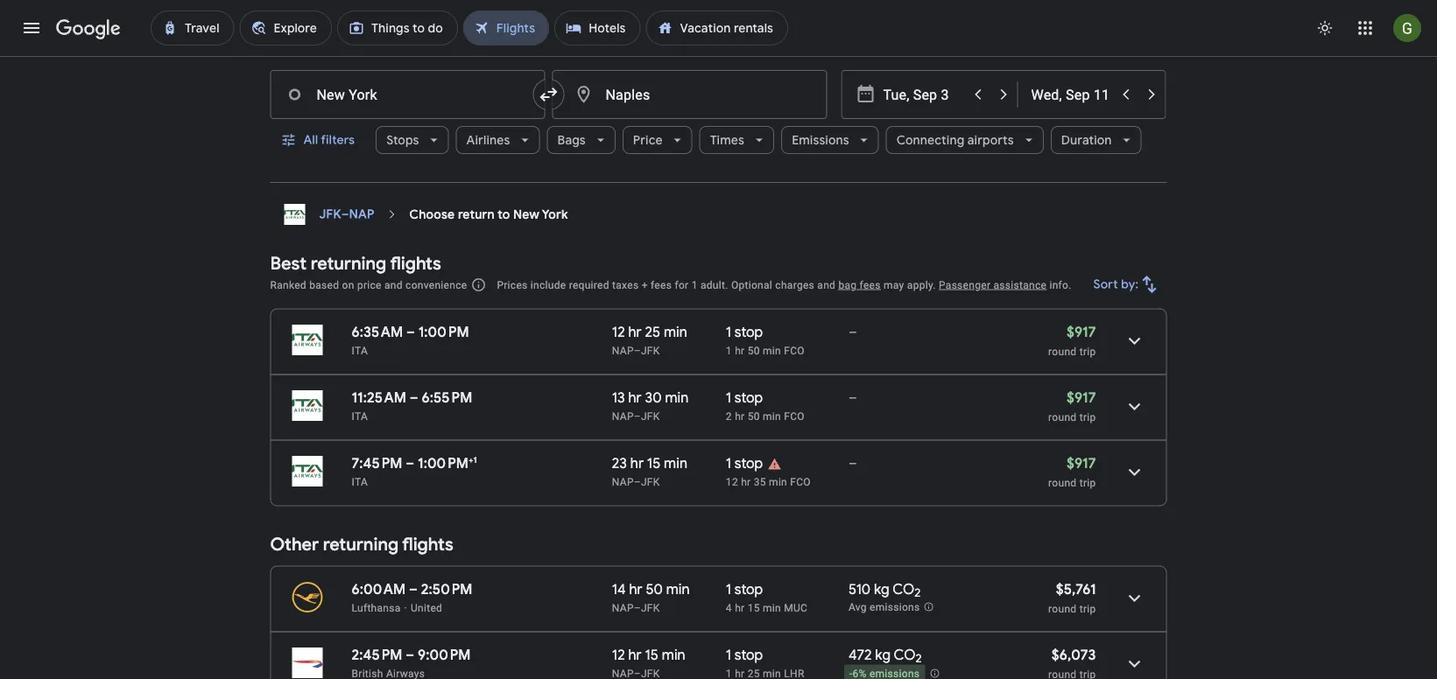 Task type: locate. For each thing, give the bounding box(es) containing it.
12 left 35 at right
[[726, 477, 739, 489]]

2 for 510
[[915, 587, 921, 602]]

nap up best returning flights
[[349, 207, 375, 223]]

2 vertical spatial 12
[[612, 647, 625, 665]]

co up emissions
[[893, 581, 915, 599]]

1 vertical spatial flights
[[403, 535, 454, 557]]

jfk down "30"
[[641, 411, 660, 423]]

12 down 14
[[612, 647, 625, 665]]

jfk for 13
[[641, 411, 660, 423]]

1 stop flight. element up 4 at right bottom
[[726, 581, 763, 602]]

+ inside 7:45 pm – 1:00 pm + 1
[[469, 455, 474, 466]]

$917 round trip for 23 hr 15 min
[[1049, 455, 1097, 490]]

1 vertical spatial kg
[[876, 647, 891, 665]]

15
[[647, 455, 661, 473], [748, 603, 760, 615], [645, 647, 659, 665]]

ita
[[352, 345, 368, 358], [352, 411, 368, 423], [352, 477, 368, 489]]

nap down '13'
[[612, 411, 634, 423]]

hr up 1 stop 2 hr 50 min fco
[[735, 345, 745, 358]]

1 stop 2 hr 50 min fco
[[726, 389, 805, 423]]

stop inside 1 stop 2 hr 50 min fco
[[735, 389, 763, 407]]

2 vertical spatial ita
[[352, 477, 368, 489]]

472
[[849, 647, 872, 665]]

york
[[542, 207, 568, 223]]

0 vertical spatial co
[[893, 581, 915, 599]]

stop up layover (1 of 1) is a 4 hr 15 min layover at munich international airport in munich. 'element' on the right of page
[[735, 581, 763, 599]]

1 vertical spatial 1 stop
[[726, 647, 763, 665]]

1 round from the top
[[1049, 346, 1077, 358]]

1 trip from the top
[[1080, 346, 1097, 358]]

sort by:
[[1094, 277, 1140, 293]]

stop down layover (1 of 1) is a 4 hr 15 min layover at munich international airport in munich. 'element' on the right of page
[[735, 647, 763, 665]]

1 vertical spatial 2
[[915, 587, 921, 602]]

hr right 23
[[631, 455, 644, 473]]

nap inside 13 hr 30 min nap – jfk
[[612, 411, 634, 423]]

– inside 14 hr 50 min nap – jfk
[[634, 603, 641, 615]]

None search field
[[270, 27, 1168, 184]]

0 horizontal spatial +
[[469, 455, 474, 466]]

917 US dollars text field
[[1067, 389, 1097, 407]]

7:45 pm – 1:00 pm + 1
[[352, 455, 477, 473]]

2 inside 472 kg co 2
[[916, 653, 922, 667]]

taxes
[[613, 280, 639, 292]]

hr inside 1 stop 2 hr 50 min fco
[[735, 411, 745, 423]]

917 us dollars text field left flight details. leaves naples international airport at 7:45 pm on wednesday, september 11 and arrives at john f. kennedy international airport at 1:00 pm on thursday, september 12. icon
[[1067, 455, 1097, 473]]

2 down emissions
[[916, 653, 922, 667]]

min inside 14 hr 50 min nap – jfk
[[667, 581, 690, 599]]

$917 round trip for 12 hr 25 min
[[1049, 324, 1097, 358]]

returning for best
[[311, 253, 387, 275]]

round down "$5,761"
[[1049, 604, 1077, 616]]

jfk for 12
[[641, 345, 660, 358]]

0 vertical spatial 12
[[612, 324, 625, 342]]

– inside 13 hr 30 min nap – jfk
[[634, 411, 641, 423]]

50 right 14
[[646, 581, 663, 599]]

50 for 13 hr 30 min
[[748, 411, 760, 423]]

bags button
[[547, 120, 616, 162]]

times
[[710, 133, 745, 149]]

50 inside 1 stop 2 hr 50 min fco
[[748, 411, 760, 423]]

2 trip from the top
[[1080, 412, 1097, 424]]

1:00 pm inside 6:35 am – 1:00 pm ita
[[419, 324, 469, 342]]

0 vertical spatial +
[[642, 280, 648, 292]]

fco
[[784, 345, 805, 358], [784, 411, 805, 423], [791, 477, 811, 489]]

min right 14
[[667, 581, 690, 599]]

fees left for
[[651, 280, 672, 292]]

trip inside '$5,761 round trip'
[[1080, 604, 1097, 616]]

stop for 13 hr 30 min
[[735, 389, 763, 407]]

united
[[411, 603, 443, 615]]

2 vertical spatial 50
[[646, 581, 663, 599]]

+ down 6:55 pm
[[469, 455, 474, 466]]

hr right '13'
[[629, 389, 642, 407]]

2 1 stop from the top
[[726, 647, 763, 665]]

15 inside 23 hr 15 min nap – jfk
[[647, 455, 661, 473]]

2 $917 from the top
[[1067, 389, 1097, 407]]

2 1:00 pm from the top
[[418, 455, 469, 473]]

917 us dollars text field down the 'sort'
[[1067, 324, 1097, 342]]

3 ita from the top
[[352, 477, 368, 489]]

return
[[458, 207, 495, 223]]

0 vertical spatial returning
[[311, 253, 387, 275]]

min down 14 hr 50 min nap – jfk
[[662, 647, 686, 665]]

0 vertical spatial $917 round trip
[[1049, 324, 1097, 358]]

fco up 1 stop 2 hr 50 min fco
[[784, 345, 805, 358]]

2 stop from the top
[[735, 389, 763, 407]]

co for 472
[[894, 647, 916, 665]]

kg inside the 510 kg co 2
[[875, 581, 890, 599]]

6:00 am – 2:50 pm
[[352, 581, 473, 599]]

+ right taxes at the left top
[[642, 280, 648, 292]]

12 left 25
[[612, 324, 625, 342]]

50 up 35 at right
[[748, 411, 760, 423]]

Departure time: 6:35 AM. text field
[[352, 324, 403, 342]]

$917 for 13 hr 30 min
[[1067, 389, 1097, 407]]

None field
[[270, 32, 391, 64], [468, 32, 558, 64], [270, 32, 391, 64], [468, 32, 558, 64]]

Departure text field
[[884, 71, 964, 119]]

assistance
[[994, 280, 1047, 292]]

airlines button
[[456, 120, 540, 162]]

ita down 11:25 am
[[352, 411, 368, 423]]

1 stop up 35 at right
[[726, 455, 763, 473]]

4 round from the top
[[1049, 604, 1077, 616]]

hr for 12 hr 15 min
[[629, 647, 642, 665]]

15 right 23
[[647, 455, 661, 473]]

0 vertical spatial 50
[[748, 345, 760, 358]]

2 inside 1 stop 2 hr 50 min fco
[[726, 411, 732, 423]]

round for 13 hr 30 min
[[1049, 412, 1077, 424]]

1 vertical spatial returning
[[323, 535, 399, 557]]

1 ita from the top
[[352, 345, 368, 358]]

leaves naples international airport at 6:35 am on wednesday, september 11 and arrives at john f. kennedy international airport at 1:00 pm on wednesday, september 11. element
[[352, 324, 469, 342]]

none search field containing all filters
[[270, 27, 1168, 184]]

flights for other returning flights
[[403, 535, 454, 557]]

change appearance image
[[1305, 7, 1347, 49]]

min up 12 hr 35 min fco
[[763, 411, 782, 423]]

2 vertical spatial $917 round trip
[[1049, 455, 1097, 490]]

2 vertical spatial fco
[[791, 477, 811, 489]]

$917 left flight details. leaves naples international airport at 7:45 pm on wednesday, september 11 and arrives at john f. kennedy international airport at 1:00 pm on thursday, september 12. icon
[[1067, 455, 1097, 473]]

jfk down 25
[[641, 345, 660, 358]]

1 horizontal spatial +
[[642, 280, 648, 292]]

hr inside the 12 hr 25 min nap – jfk
[[629, 324, 642, 342]]

fco for 13 hr 30 min
[[784, 411, 805, 423]]

1 917 us dollars text field from the top
[[1067, 324, 1097, 342]]

2 ita from the top
[[352, 411, 368, 423]]

0 vertical spatial fco
[[784, 345, 805, 358]]

30
[[645, 389, 662, 407]]

6:35 am
[[352, 324, 403, 342]]

hr up 12 hr 35 min fco
[[735, 411, 745, 423]]

0 vertical spatial 917 us dollars text field
[[1067, 324, 1097, 342]]

stops button
[[376, 120, 449, 162]]

$917 round trip up 917 us dollars text field
[[1049, 324, 1097, 358]]

returning up on at the top of the page
[[311, 253, 387, 275]]

Departure time: 7:45 PM. text field
[[352, 455, 403, 473]]

co inside the 510 kg co 2
[[893, 581, 915, 599]]

stop up layover (1 of 1) is a 2 hr 50 min layover at leonardo da vinci–fiumicino airport in rome. element
[[735, 389, 763, 407]]

6:35 am – 1:00 pm ita
[[352, 324, 469, 358]]

round up 917 us dollars text field
[[1049, 346, 1077, 358]]

2 inside the 510 kg co 2
[[915, 587, 921, 602]]

3 $917 round trip from the top
[[1049, 455, 1097, 490]]

jfk down total duration 14 hr 50 min. element
[[641, 603, 660, 615]]

flight details. leaves naples international airport at 2:45 pm on wednesday, september 11 and arrives at john f. kennedy international airport at 9:00 pm on wednesday, september 11. image
[[1114, 644, 1156, 680]]

and left bag
[[818, 280, 836, 292]]

hr for 12 hr 35 min fco
[[741, 477, 751, 489]]

kg for 472
[[876, 647, 891, 665]]

jfk inside 13 hr 30 min nap – jfk
[[641, 411, 660, 423]]

 image
[[404, 603, 407, 615]]

1 horizontal spatial fees
[[860, 280, 881, 292]]

Departure time: 6:00 AM. text field
[[352, 581, 406, 599]]

min inside the 12 hr 25 min nap – jfk
[[664, 324, 688, 342]]

1 1 stop from the top
[[726, 455, 763, 473]]

1 stop flight. element
[[726, 324, 763, 344], [726, 389, 763, 410], [726, 455, 763, 476], [726, 581, 763, 602], [726, 647, 763, 668]]

and right price
[[385, 280, 403, 292]]

11:25 am
[[352, 389, 407, 407]]

– inside 11:25 am – 6:55 pm ita
[[410, 389, 419, 407]]

1 vertical spatial 12
[[726, 477, 739, 489]]

2 up emissions
[[915, 587, 921, 602]]

917 us dollars text field for 23 hr 15 min
[[1067, 455, 1097, 473]]

2
[[726, 411, 732, 423], [915, 587, 921, 602], [916, 653, 922, 667]]

0 horizontal spatial and
[[385, 280, 403, 292]]

nap up '13'
[[612, 345, 634, 358]]

stop
[[735, 324, 763, 342], [735, 389, 763, 407], [735, 455, 763, 473], [735, 581, 763, 599], [735, 647, 763, 665]]

ita down departure time: 7:45 pm. text box
[[352, 477, 368, 489]]

main content
[[270, 198, 1168, 680]]

hr inside '1 stop 1 hr 50 min fco'
[[735, 345, 745, 358]]

hr inside 14 hr 50 min nap – jfk
[[629, 581, 643, 599]]

round down 917 us dollars text field
[[1049, 412, 1077, 424]]

1 stop flight. element for 13 hr 30 min
[[726, 389, 763, 410]]

hr down 14 hr 50 min nap – jfk
[[629, 647, 642, 665]]

1 vertical spatial $917 round trip
[[1049, 389, 1097, 424]]

1 fees from the left
[[651, 280, 672, 292]]

nap
[[349, 207, 375, 223], [612, 345, 634, 358], [612, 411, 634, 423], [612, 477, 634, 489], [612, 603, 634, 615]]

returning up 6:00 am text field
[[323, 535, 399, 557]]

5 1 stop flight. element from the top
[[726, 647, 763, 668]]

2 fees from the left
[[860, 280, 881, 292]]

1 and from the left
[[385, 280, 403, 292]]

$917 left flight details. leaves naples international airport at 11:25 am on wednesday, september 11 and arrives at john f. kennedy international airport at 6:55 pm on wednesday, september 11. image
[[1067, 389, 1097, 407]]

returning for other
[[323, 535, 399, 557]]

 image inside main content
[[404, 603, 407, 615]]

kg right 472
[[876, 647, 891, 665]]

12 for 12 hr 35 min fco
[[726, 477, 739, 489]]

1:00 pm down convenience
[[419, 324, 469, 342]]

50 up 1 stop 2 hr 50 min fco
[[748, 345, 760, 358]]

hr right 14
[[629, 581, 643, 599]]

2 for 472
[[916, 653, 922, 667]]

Departure time: 11:25 AM. text field
[[352, 389, 407, 407]]

2 down total duration 13 hr 30 min. element
[[726, 411, 732, 423]]

min right "30"
[[665, 389, 689, 407]]

$917 round trip left flight details. leaves naples international airport at 11:25 am on wednesday, september 11 and arrives at john f. kennedy international airport at 6:55 pm on wednesday, september 11. image
[[1049, 389, 1097, 424]]

6:00 am
[[352, 581, 406, 599]]

ita inside 11:25 am – 6:55 pm ita
[[352, 411, 368, 423]]

23 hr 15 min nap – jfk
[[612, 455, 688, 489]]

nap down 23
[[612, 477, 634, 489]]

4 trip from the top
[[1080, 604, 1097, 616]]

min right 35 at right
[[769, 477, 788, 489]]

3 $917 from the top
[[1067, 455, 1097, 473]]

apply.
[[908, 280, 936, 292]]

0 vertical spatial 15
[[647, 455, 661, 473]]

1
[[426, 40, 433, 55], [692, 280, 698, 292], [726, 324, 732, 342], [726, 345, 732, 358], [726, 389, 732, 407], [474, 455, 477, 466], [726, 455, 732, 473], [726, 581, 732, 599], [726, 647, 732, 665]]

layover (1 of 1) is a 2 hr 50 min layover at leonardo da vinci–fiumicino airport in rome. element
[[726, 410, 840, 424]]

$917 round trip left flight details. leaves naples international airport at 7:45 pm on wednesday, september 11 and arrives at john f. kennedy international airport at 1:00 pm on thursday, september 12. icon
[[1049, 455, 1097, 490]]

3 round from the top
[[1049, 478, 1077, 490]]

3 trip from the top
[[1080, 478, 1097, 490]]

trip for 23 hr 15 min
[[1080, 478, 1097, 490]]

0 horizontal spatial fees
[[651, 280, 672, 292]]

1 $917 round trip from the top
[[1049, 324, 1097, 358]]

11:25 am – 6:55 pm ita
[[352, 389, 473, 423]]

flights up 6:00 am – 2:50 pm
[[403, 535, 454, 557]]

9:00 pm
[[418, 647, 471, 665]]

4 1 stop flight. element from the top
[[726, 581, 763, 602]]

50 inside 14 hr 50 min nap – jfk
[[646, 581, 663, 599]]

price
[[633, 133, 663, 149]]

1 stop from the top
[[735, 324, 763, 342]]

round inside '$5,761 round trip'
[[1049, 604, 1077, 616]]

nap for 23
[[612, 477, 634, 489]]

hr inside 23 hr 15 min nap – jfk
[[631, 455, 644, 473]]

Departure time: 2:45 PM. text field
[[352, 647, 403, 665]]

1 horizontal spatial and
[[818, 280, 836, 292]]

sort by: button
[[1087, 264, 1168, 306]]

1 1 stop flight. element from the top
[[726, 324, 763, 344]]

hr right 4 at right bottom
[[735, 603, 745, 615]]

duration
[[1062, 133, 1112, 149]]

jfk inside the 12 hr 25 min nap – jfk
[[641, 345, 660, 358]]

1:00 pm down 11:25 am – 6:55 pm ita
[[418, 455, 469, 473]]

1 vertical spatial 50
[[748, 411, 760, 423]]

round for 14 hr 50 min
[[1049, 604, 1077, 616]]

1 vertical spatial 917 us dollars text field
[[1067, 455, 1097, 473]]

nap inside the 12 hr 25 min nap – jfk
[[612, 345, 634, 358]]

min right 25
[[664, 324, 688, 342]]

13
[[612, 389, 625, 407]]

nap inside 23 hr 15 min nap – jfk
[[612, 477, 634, 489]]

0 vertical spatial kg
[[875, 581, 890, 599]]

1:00 pm for 7:45 pm
[[418, 455, 469, 473]]

2 917 us dollars text field from the top
[[1067, 455, 1097, 473]]

stop inside '1 stop 1 hr 50 min fco'
[[735, 324, 763, 342]]

may
[[884, 280, 905, 292]]

Arrival time: 6:55 PM. text field
[[422, 389, 473, 407]]

adult.
[[701, 280, 729, 292]]

jfk up best returning flights
[[319, 207, 342, 223]]

trip left flight details. leaves naples international airport at 7:45 pm on wednesday, september 11 and arrives at john f. kennedy international airport at 1:00 pm on thursday, september 12. icon
[[1080, 478, 1097, 490]]

1 stop flight. element down layover (1 of 1) is a 1 hr 50 min layover at leonardo da vinci–fiumicino airport in rome. element
[[726, 389, 763, 410]]

hr for 14 hr 50 min nap – jfk
[[629, 581, 643, 599]]

co inside 472 kg co 2
[[894, 647, 916, 665]]

fees right bag
[[860, 280, 881, 292]]

trip
[[1080, 346, 1097, 358], [1080, 412, 1097, 424], [1080, 478, 1097, 490], [1080, 604, 1097, 616]]

min inside 23 hr 15 min nap – jfk
[[664, 455, 688, 473]]

fco inside layover (1 of 1) is a 12 hr 35 min overnight layover at leonardo da vinci–fiumicino airport in rome. element
[[791, 477, 811, 489]]

round
[[1049, 346, 1077, 358], [1049, 412, 1077, 424], [1049, 478, 1077, 490], [1049, 604, 1077, 616]]

0 vertical spatial 1:00 pm
[[419, 324, 469, 342]]

1:00 pm for 6:35 am
[[419, 324, 469, 342]]

on
[[342, 280, 355, 292]]

12
[[612, 324, 625, 342], [726, 477, 739, 489], [612, 647, 625, 665]]

ita inside 6:35 am – 1:00 pm ita
[[352, 345, 368, 358]]

1 vertical spatial +
[[469, 455, 474, 466]]

flights up convenience
[[390, 253, 442, 275]]

jfk inside 23 hr 15 min nap – jfk
[[641, 477, 660, 489]]

nap down 14
[[612, 603, 634, 615]]

1 1:00 pm from the top
[[419, 324, 469, 342]]

$917 down the 'sort'
[[1067, 324, 1097, 342]]

12 for 12 hr 15 min
[[612, 647, 625, 665]]

total duration 12 hr 25 min. element
[[612, 324, 726, 344]]

1 stop flight. element down optional
[[726, 324, 763, 344]]

2:50 pm
[[421, 581, 473, 599]]

– inside 23 hr 15 min nap – jfk
[[634, 477, 641, 489]]

jfk
[[319, 207, 342, 223], [641, 345, 660, 358], [641, 411, 660, 423], [641, 477, 660, 489], [641, 603, 660, 615]]

convenience
[[406, 280, 467, 292]]

emissions
[[792, 133, 850, 149]]

jfk for 23
[[641, 477, 660, 489]]

hr for 23 hr 15 min nap – jfk
[[631, 455, 644, 473]]

price button
[[623, 120, 693, 162]]

returning
[[311, 253, 387, 275], [323, 535, 399, 557]]

2 vertical spatial 2
[[916, 653, 922, 667]]

kg for 510
[[875, 581, 890, 599]]

0 vertical spatial 1 stop
[[726, 455, 763, 473]]

Arrival time: 2:50 PM. text field
[[421, 581, 473, 599]]

+
[[642, 280, 648, 292], [469, 455, 474, 466]]

0 vertical spatial flights
[[390, 253, 442, 275]]

1 vertical spatial co
[[894, 647, 916, 665]]

choose
[[410, 207, 455, 223]]

hr inside 13 hr 30 min nap – jfk
[[629, 389, 642, 407]]

jfk down the total duration 23 hr 15 min. element
[[641, 477, 660, 489]]

$917 for 23 hr 15 min
[[1067, 455, 1097, 473]]

2 round from the top
[[1049, 412, 1077, 424]]

$917
[[1067, 324, 1097, 342], [1067, 389, 1097, 407], [1067, 455, 1097, 473]]

leaves naples international airport at 2:45 pm on wednesday, september 11 and arrives at john f. kennedy international airport at 9:00 pm on wednesday, september 11. element
[[352, 647, 471, 665]]

fco inside 1 stop 2 hr 50 min fco
[[784, 411, 805, 423]]

min right 23
[[664, 455, 688, 473]]

main content containing best returning flights
[[270, 198, 1168, 680]]

1 stop down 4 at right bottom
[[726, 647, 763, 665]]

1 vertical spatial fco
[[784, 411, 805, 423]]

leaves naples international airport at 7:45 pm on wednesday, september 11 and arrives at john f. kennedy international airport at 1:00 pm on thursday, september 12. element
[[352, 455, 477, 473]]

None text field
[[270, 71, 545, 120]]

min left muc
[[763, 603, 782, 615]]

min inside '1 stop 1 hr 50 min fco'
[[763, 345, 782, 358]]

1:00 pm
[[419, 324, 469, 342], [418, 455, 469, 473]]

for
[[675, 280, 689, 292]]

trip down 917 us dollars text field
[[1080, 412, 1097, 424]]

jfk inside 14 hr 50 min nap – jfk
[[641, 603, 660, 615]]

50 inside '1 stop 1 hr 50 min fco'
[[748, 345, 760, 358]]

ita down departure time: 6:35 am. text field
[[352, 345, 368, 358]]

None text field
[[552, 71, 828, 120]]

50
[[748, 345, 760, 358], [748, 411, 760, 423], [646, 581, 663, 599]]

filters
[[321, 133, 355, 149]]

2 and from the left
[[818, 280, 836, 292]]

other
[[270, 535, 319, 557]]

flights
[[390, 253, 442, 275], [403, 535, 454, 557]]

0 vertical spatial ita
[[352, 345, 368, 358]]

min for 12 hr 25 min nap – jfk
[[664, 324, 688, 342]]

0 vertical spatial $917
[[1067, 324, 1097, 342]]

fco right 35 at right
[[791, 477, 811, 489]]

round for 12 hr 25 min
[[1049, 346, 1077, 358]]

1 stop flight. element down 4 at right bottom
[[726, 647, 763, 668]]

472 kg co 2
[[849, 647, 922, 667]]

$5,761
[[1057, 581, 1097, 599]]

0 vertical spatial 2
[[726, 411, 732, 423]]

2 vertical spatial $917
[[1067, 455, 1097, 473]]

Arrival time: 1:00 PM. text field
[[419, 324, 469, 342]]

4 stop from the top
[[735, 581, 763, 599]]

1 stop for third the 1 stop flight. element from the bottom
[[726, 455, 763, 473]]

hr for 12 hr 25 min nap – jfk
[[629, 324, 642, 342]]

– inside 6:35 am – 1:00 pm ita
[[407, 324, 415, 342]]

1 inside 7:45 pm – 1:00 pm + 1
[[474, 455, 477, 466]]

trip up 917 us dollars text field
[[1080, 346, 1097, 358]]

total duration 12 hr 15 min. element
[[612, 647, 726, 668]]

2 vertical spatial 15
[[645, 647, 659, 665]]

passenger assistance button
[[939, 280, 1047, 292]]

1 stop flight. element up 35 at right
[[726, 455, 763, 476]]

15 right 4 at right bottom
[[748, 603, 760, 615]]

trip down "$5,761"
[[1080, 604, 1097, 616]]

Return text field
[[1032, 71, 1112, 119]]

hr left 25
[[629, 324, 642, 342]]

stop up 35 at right
[[735, 455, 763, 473]]

12 inside the 12 hr 25 min nap – jfk
[[612, 324, 625, 342]]

1 vertical spatial $917
[[1067, 389, 1097, 407]]

nap inside 14 hr 50 min nap – jfk
[[612, 603, 634, 615]]

total duration 13 hr 30 min. element
[[612, 389, 726, 410]]

1 stop
[[726, 455, 763, 473], [726, 647, 763, 665]]

hr
[[629, 324, 642, 342], [735, 345, 745, 358], [629, 389, 642, 407], [735, 411, 745, 423], [631, 455, 644, 473], [741, 477, 751, 489], [629, 581, 643, 599], [735, 603, 745, 615], [629, 647, 642, 665]]

1 vertical spatial 15
[[748, 603, 760, 615]]

5 stop from the top
[[735, 647, 763, 665]]

fco inside '1 stop 1 hr 50 min fco'
[[784, 345, 805, 358]]

kg up avg emissions
[[875, 581, 890, 599]]

min inside 13 hr 30 min nap – jfk
[[665, 389, 689, 407]]

1 vertical spatial 1:00 pm
[[418, 455, 469, 473]]

1 $917 from the top
[[1067, 324, 1097, 342]]

to
[[498, 207, 510, 223]]

fco down layover (1 of 1) is a 1 hr 50 min layover at leonardo da vinci–fiumicino airport in rome. element
[[784, 411, 805, 423]]

co right 472
[[894, 647, 916, 665]]

avg
[[849, 603, 867, 615]]

hr left 35 at right
[[741, 477, 751, 489]]

round left flight details. leaves naples international airport at 7:45 pm on wednesday, september 11 and arrives at john f. kennedy international airport at 1:00 pm on thursday, september 12. icon
[[1049, 478, 1077, 490]]

none text field inside search field
[[552, 71, 828, 120]]

kg inside 472 kg co 2
[[876, 647, 891, 665]]

min up 1 stop 2 hr 50 min fco
[[763, 345, 782, 358]]

917 US dollars text field
[[1067, 324, 1097, 342], [1067, 455, 1097, 473]]

2 $917 round trip from the top
[[1049, 389, 1097, 424]]

1 vertical spatial ita
[[352, 411, 368, 423]]

2 1 stop flight. element from the top
[[726, 389, 763, 410]]

stop inside the 1 stop 4 hr 15 min muc
[[735, 581, 763, 599]]

2:45 pm
[[352, 647, 403, 665]]

15 down 14 hr 50 min nap – jfk
[[645, 647, 659, 665]]

stop up layover (1 of 1) is a 1 hr 50 min layover at leonardo da vinci–fiumicino airport in rome. element
[[735, 324, 763, 342]]



Task type: describe. For each thing, give the bounding box(es) containing it.
connecting
[[897, 133, 965, 149]]

1 inside 1 popup button
[[426, 40, 433, 55]]

muc
[[784, 603, 808, 615]]

trip for 14 hr 50 min
[[1080, 604, 1097, 616]]

510 kg co 2
[[849, 581, 921, 602]]

min for 14 hr 50 min nap – jfk
[[667, 581, 690, 599]]

lufthansa
[[352, 603, 401, 615]]

best returning flights
[[270, 253, 442, 275]]

ranked
[[270, 280, 307, 292]]

6073 US dollars text field
[[1052, 647, 1097, 665]]

1 inside the 1 stop 4 hr 15 min muc
[[726, 581, 732, 599]]

min inside 1 stop 2 hr 50 min fco
[[763, 411, 782, 423]]

emissions button
[[782, 120, 879, 162]]

flight details. leaves naples international airport at 7:45 pm on wednesday, september 11 and arrives at john f. kennedy international airport at 1:00 pm on thursday, september 12. image
[[1114, 452, 1156, 494]]

15 for 23 hr 15 min nap – jfk
[[647, 455, 661, 473]]

all filters button
[[270, 120, 369, 162]]

sort
[[1094, 277, 1119, 293]]

1 stop flight. element for 12 hr 15 min
[[726, 647, 763, 668]]

flight details. leaves naples international airport at 6:35 am on wednesday, september 11 and arrives at john f. kennedy international airport at 1:00 pm on wednesday, september 11. image
[[1114, 321, 1156, 363]]

$5,761 round trip
[[1049, 581, 1097, 616]]

35
[[754, 477, 767, 489]]

14
[[612, 581, 626, 599]]

flight details. leaves naples international airport at 6:00 am on wednesday, september 11 and arrives at john f. kennedy international airport at 2:50 pm on wednesday, september 11. image
[[1114, 578, 1156, 620]]

1 stop flight. element for 14 hr 50 min
[[726, 581, 763, 602]]

6:55 pm
[[422, 389, 473, 407]]

airports
[[968, 133, 1015, 149]]

15 for 12 hr 15 min
[[645, 647, 659, 665]]

airlines
[[467, 133, 510, 149]]

$6,073
[[1052, 647, 1097, 665]]

5761 US dollars text field
[[1057, 581, 1097, 599]]

$917 for 12 hr 25 min
[[1067, 324, 1097, 342]]

price
[[357, 280, 382, 292]]

emissions
[[870, 603, 920, 615]]

stop for 14 hr 50 min
[[735, 581, 763, 599]]

passenger
[[939, 280, 991, 292]]

jfk – nap
[[319, 207, 375, 223]]

min for 12 hr 35 min fco
[[769, 477, 788, 489]]

12 hr 35 min fco
[[726, 477, 811, 489]]

12 hr 15 min
[[612, 647, 686, 665]]

learn more about ranking image
[[471, 278, 487, 294]]

1 stop 4 hr 15 min muc
[[726, 581, 808, 615]]

hr inside the 1 stop 4 hr 15 min muc
[[735, 603, 745, 615]]

1 inside 1 stop 2 hr 50 min fco
[[726, 389, 732, 407]]

510
[[849, 581, 871, 599]]

stops
[[387, 133, 419, 149]]

connecting airports
[[897, 133, 1015, 149]]

connecting airports button
[[886, 120, 1044, 162]]

prices include required taxes + fees for 1 adult. optional charges and bag fees may apply. passenger assistance
[[497, 280, 1047, 292]]

ita for 11:25 am
[[352, 411, 368, 423]]

based
[[309, 280, 339, 292]]

nap for 14
[[612, 603, 634, 615]]

all filters
[[304, 133, 355, 149]]

all
[[304, 133, 318, 149]]

12 for 12 hr 25 min nap – jfk
[[612, 324, 625, 342]]

4
[[726, 603, 732, 615]]

flight details. leaves naples international airport at 11:25 am on wednesday, september 11 and arrives at john f. kennedy international airport at 6:55 pm on wednesday, september 11. image
[[1114, 386, 1156, 428]]

1 button
[[394, 27, 464, 69]]

– inside the 12 hr 25 min nap – jfk
[[634, 345, 641, 358]]

2:45 pm – 9:00 pm
[[352, 647, 471, 665]]

ranked based on price and convenience
[[270, 280, 467, 292]]

1 stop flight. element for 12 hr 25 min
[[726, 324, 763, 344]]

trip for 13 hr 30 min
[[1080, 412, 1097, 424]]

bag fees button
[[839, 280, 881, 292]]

layover (1 of 1) is a 4 hr 15 min layover at munich international airport in munich. element
[[726, 602, 840, 616]]

nap for 13
[[612, 411, 634, 423]]

layover (1 of 1) is a 1 hr 50 min layover at leonardo da vinci–fiumicino airport in rome. element
[[726, 344, 840, 358]]

include
[[531, 280, 566, 292]]

times button
[[700, 120, 775, 162]]

12 hr 25 min nap – jfk
[[612, 324, 688, 358]]

917 us dollars text field for 12 hr 25 min
[[1067, 324, 1097, 342]]

hr for 13 hr 30 min nap – jfk
[[629, 389, 642, 407]]

required
[[569, 280, 610, 292]]

flights for best returning flights
[[390, 253, 442, 275]]

15 inside the 1 stop 4 hr 15 min muc
[[748, 603, 760, 615]]

total duration 23 hr 15 min. element
[[612, 455, 726, 476]]

stop for 12 hr 25 min
[[735, 324, 763, 342]]

50 for 12 hr 25 min
[[748, 345, 760, 358]]

layover (1 of 1) is a 12 hr 35 min overnight layover at leonardo da vinci–fiumicino airport in rome. element
[[726, 476, 840, 490]]

total duration 14 hr 50 min. element
[[612, 581, 726, 602]]

swap origin and destination. image
[[538, 85, 559, 106]]

3 1 stop flight. element from the top
[[726, 455, 763, 476]]

1 stop for the 1 stop flight. element for 12 hr 15 min
[[726, 647, 763, 665]]

nap for 12
[[612, 345, 634, 358]]

bags
[[558, 133, 586, 149]]

13 hr 30 min nap – jfk
[[612, 389, 689, 423]]

min inside the 1 stop 4 hr 15 min muc
[[763, 603, 782, 615]]

jfk for 14
[[641, 603, 660, 615]]

choose return to new york
[[410, 207, 568, 223]]

main menu image
[[21, 18, 42, 39]]

1 stop 1 hr 50 min fco
[[726, 324, 805, 358]]

round for 23 hr 15 min
[[1049, 478, 1077, 490]]

leaves naples international airport at 6:00 am on wednesday, september 11 and arrives at john f. kennedy international airport at 2:50 pm on wednesday, september 11. element
[[352, 581, 473, 599]]

duration button
[[1051, 120, 1142, 162]]

optional
[[732, 280, 773, 292]]

Arrival time: 1:00 PM on  Thursday, September 12. text field
[[418, 455, 477, 473]]

prices
[[497, 280, 528, 292]]

14 hr 50 min nap – jfk
[[612, 581, 690, 615]]

Arrival time: 9:00 PM. text field
[[418, 647, 471, 665]]

by:
[[1122, 277, 1140, 293]]

leaves naples international airport at 11:25 am on wednesday, september 11 and arrives at john f. kennedy international airport at 6:55 pm on wednesday, september 11. element
[[352, 389, 473, 407]]

min for 12 hr 15 min
[[662, 647, 686, 665]]

3 stop from the top
[[735, 455, 763, 473]]

co for 510
[[893, 581, 915, 599]]

trip for 12 hr 25 min
[[1080, 346, 1097, 358]]

best
[[270, 253, 307, 275]]

bag
[[839, 280, 857, 292]]

charges
[[776, 280, 815, 292]]

ita for 6:35 am
[[352, 345, 368, 358]]

23
[[612, 455, 627, 473]]

other returning flights
[[270, 535, 454, 557]]

7:45 pm
[[352, 455, 403, 473]]

25
[[645, 324, 661, 342]]

min for 23 hr 15 min nap – jfk
[[664, 455, 688, 473]]

fco for 12 hr 25 min
[[784, 345, 805, 358]]

min for 13 hr 30 min nap – jfk
[[665, 389, 689, 407]]

$917 round trip for 13 hr 30 min
[[1049, 389, 1097, 424]]

avg emissions
[[849, 603, 920, 615]]



Task type: vqa. For each thing, say whether or not it's contained in the screenshot.
the middle 15
yes



